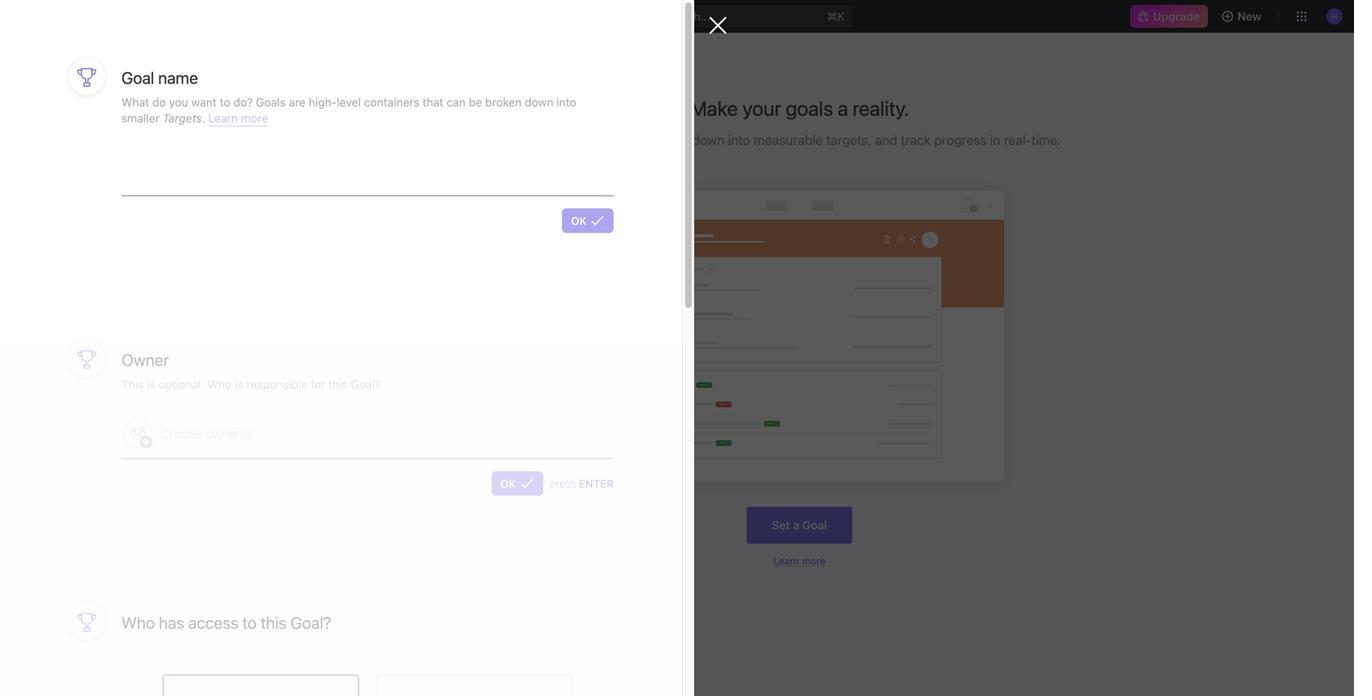 Task type: locate. For each thing, give the bounding box(es) containing it.
0 horizontal spatial to
[[220, 95, 230, 109]]

learn more link down do? on the top
[[208, 111, 268, 127]]

team space link
[[39, 369, 234, 395]]

goals,
[[581, 132, 619, 148]]

goal right set
[[803, 519, 827, 532]]

0 horizontal spatial ok button
[[492, 471, 543, 496]]

targets
[[163, 111, 202, 125]]

0 vertical spatial to
[[220, 95, 230, 109]]

0 horizontal spatial learn more link
[[208, 111, 268, 127]]

1 horizontal spatial ok button
[[563, 209, 614, 233]]

make
[[690, 96, 738, 120]]

0 vertical spatial down
[[525, 95, 554, 109]]

you
[[169, 95, 188, 109]]

set a goal
[[772, 519, 827, 532]]

1 horizontal spatial into
[[728, 132, 751, 148]]

team space
[[39, 375, 104, 388]]

learn right .
[[208, 111, 238, 125]]

0 vertical spatial into
[[557, 95, 577, 109]]

a right set
[[794, 519, 800, 532]]

has
[[159, 613, 184, 632]]

press enter
[[550, 477, 614, 490]]

1 vertical spatial goal
[[803, 519, 827, 532]]

a
[[838, 96, 849, 120], [794, 519, 800, 532]]

1 horizontal spatial more
[[803, 555, 826, 567]]

sidebar navigation
[[0, 33, 245, 696]]

learn down set
[[774, 555, 800, 567]]

1 vertical spatial learn
[[774, 555, 800, 567]]

into inside what do you want to do? goals are high-level containers that can be broken down into smaller
[[557, 95, 577, 109]]

ok button left press
[[492, 471, 543, 496]]

learn more
[[774, 555, 826, 567]]

more down 'set a goal'
[[803, 555, 826, 567]]

0 vertical spatial learn
[[208, 111, 238, 125]]

ok button down goals,
[[563, 209, 614, 233]]

high-
[[309, 95, 337, 109]]

create goals, break them down into measurable targets, and track progress in real-time.
[[538, 132, 1062, 148]]

ok button
[[563, 209, 614, 233], [492, 471, 543, 496]]

1 vertical spatial more
[[803, 555, 826, 567]]

into
[[557, 95, 577, 109], [728, 132, 751, 148]]

goal
[[121, 68, 154, 87], [803, 519, 827, 532]]

dialog
[[0, 0, 727, 696]]

targets,
[[827, 132, 872, 148]]

1 vertical spatial learn more link
[[774, 555, 826, 567]]

1 horizontal spatial to
[[243, 613, 257, 632]]

1 horizontal spatial a
[[838, 96, 849, 120]]

0 horizontal spatial a
[[794, 519, 800, 532]]

ok for ok button to the right
[[572, 215, 587, 227]]

1 vertical spatial down
[[693, 132, 725, 148]]

0 horizontal spatial goal
[[121, 68, 154, 87]]

want
[[191, 95, 217, 109]]

0 horizontal spatial into
[[557, 95, 577, 109]]

goals
[[256, 95, 286, 109]]

to
[[220, 95, 230, 109], [243, 613, 257, 632]]

home link
[[7, 79, 238, 106]]

0 horizontal spatial down
[[525, 95, 554, 109]]

0 vertical spatial more
[[241, 111, 268, 125]]

0 vertical spatial ok button
[[563, 209, 614, 233]]

goal name
[[121, 68, 198, 87]]

track
[[901, 132, 931, 148]]

into up create
[[557, 95, 577, 109]]

do?
[[234, 95, 253, 109]]

0 horizontal spatial ok
[[501, 477, 516, 490]]

.
[[202, 111, 205, 125]]

dialog containing goal name
[[0, 0, 727, 696]]

0 vertical spatial ok
[[572, 215, 587, 227]]

0 vertical spatial goal
[[121, 68, 154, 87]]

down right broken
[[525, 95, 554, 109]]

1 horizontal spatial down
[[693, 132, 725, 148]]

to left do? on the top
[[220, 95, 230, 109]]

1 vertical spatial into
[[728, 132, 751, 148]]

down
[[525, 95, 554, 109], [693, 132, 725, 148]]

down down the make
[[693, 132, 725, 148]]

learn more link
[[208, 111, 268, 127], [774, 555, 826, 567]]

learn
[[208, 111, 238, 125], [774, 555, 800, 567]]

do
[[152, 95, 166, 109]]

ok for bottommost ok button
[[501, 477, 516, 490]]

1 horizontal spatial learn
[[774, 555, 800, 567]]

more
[[241, 111, 268, 125], [803, 555, 826, 567]]

None text field
[[121, 151, 614, 196]]

smaller
[[121, 111, 160, 125]]

be
[[469, 95, 482, 109]]

1 horizontal spatial learn more link
[[774, 555, 826, 567]]

1 horizontal spatial ok
[[572, 215, 587, 227]]

make your goals a reality.
[[690, 96, 910, 120]]

to inside what do you want to do? goals are high-level containers that can be broken down into smaller
[[220, 95, 230, 109]]

a up 'targets,'
[[838, 96, 849, 120]]

team
[[39, 375, 68, 388]]

upgrade link
[[1131, 5, 1209, 28]]

learn more link down 'set a goal'
[[774, 555, 826, 567]]

time.
[[1032, 132, 1062, 148]]

into down your
[[728, 132, 751, 148]]

more down do? on the top
[[241, 111, 268, 125]]

1 vertical spatial to
[[243, 613, 257, 632]]

goal up what
[[121, 68, 154, 87]]

0 horizontal spatial more
[[241, 111, 268, 125]]

ok
[[572, 215, 587, 227], [501, 477, 516, 490]]

to left this
[[243, 613, 257, 632]]

who has access to this goal?
[[121, 613, 331, 632]]

1 vertical spatial a
[[794, 519, 800, 532]]

owner
[[121, 350, 169, 370]]

1 vertical spatial ok
[[501, 477, 516, 490]]



Task type: describe. For each thing, give the bounding box(es) containing it.
that
[[423, 95, 444, 109]]

choose owner(s)
[[161, 426, 253, 441]]

what
[[121, 95, 149, 109]]

break
[[622, 132, 655, 148]]

goal inside dialog
[[121, 68, 154, 87]]

owner(s)
[[206, 426, 253, 441]]

measurable
[[754, 132, 823, 148]]

your
[[743, 96, 782, 120]]

this
[[261, 613, 287, 632]]

upgrade
[[1154, 9, 1201, 23]]

level
[[337, 95, 361, 109]]

set
[[772, 519, 791, 532]]

1 horizontal spatial goal
[[803, 519, 827, 532]]

press
[[550, 477, 577, 490]]

broken
[[485, 95, 522, 109]]

progress
[[935, 132, 987, 148]]

enter
[[579, 477, 614, 490]]

create
[[538, 132, 578, 148]]

home
[[39, 86, 71, 99]]

containers
[[364, 95, 420, 109]]

0 horizontal spatial learn
[[208, 111, 238, 125]]

space
[[71, 375, 104, 388]]

access
[[188, 613, 239, 632]]

what do you want to do? goals are high-level containers that can be broken down into smaller
[[121, 95, 577, 125]]

can
[[447, 95, 466, 109]]

new button
[[1215, 3, 1272, 29]]

goals
[[786, 96, 834, 120]]

new
[[1238, 9, 1262, 23]]

goal?
[[291, 613, 331, 632]]

targets . learn more
[[163, 111, 268, 125]]

search...
[[664, 9, 711, 23]]

who
[[121, 613, 155, 632]]

1 vertical spatial ok button
[[492, 471, 543, 496]]

are
[[289, 95, 306, 109]]

in
[[991, 132, 1001, 148]]

down inside what do you want to do? goals are high-level containers that can be broken down into smaller
[[525, 95, 554, 109]]

reality.
[[853, 96, 910, 120]]

0 vertical spatial a
[[838, 96, 849, 120]]

more inside dialog
[[241, 111, 268, 125]]

them
[[659, 132, 689, 148]]

and
[[876, 132, 898, 148]]

0 vertical spatial learn more link
[[208, 111, 268, 127]]

real-
[[1005, 132, 1032, 148]]

choose
[[161, 426, 203, 441]]

⌘k
[[828, 9, 845, 23]]

name
[[158, 68, 198, 87]]



Task type: vqa. For each thing, say whether or not it's contained in the screenshot.
Who
yes



